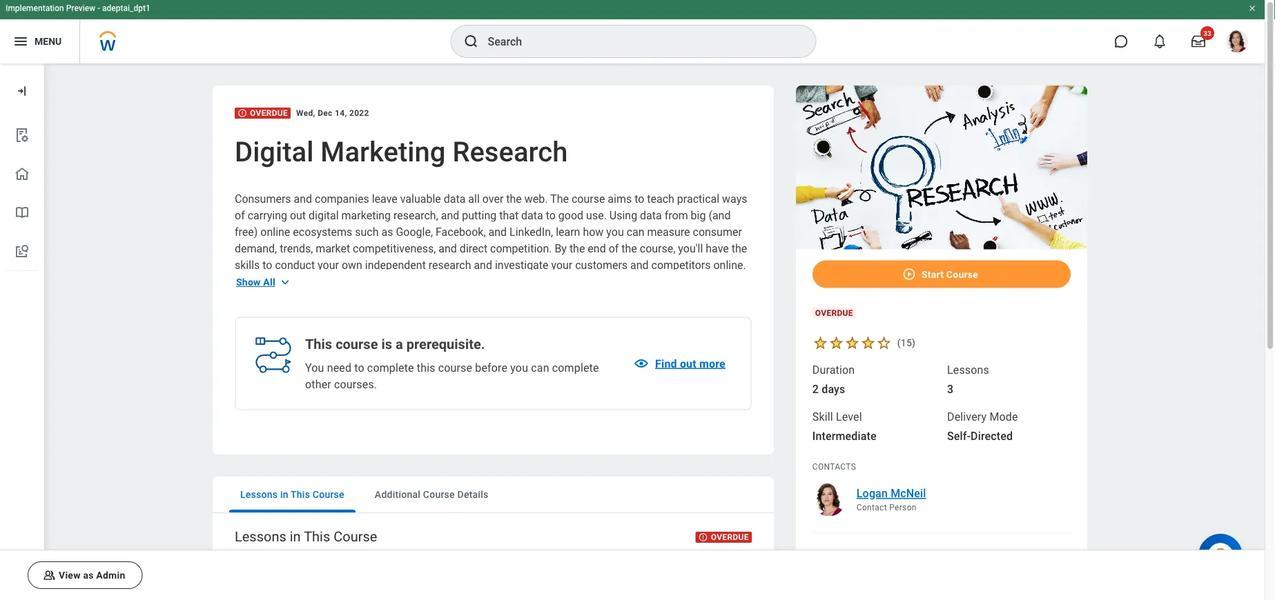Task type: describe. For each thing, give the bounding box(es) containing it.
lessons inside course details element
[[947, 364, 989, 377]]

course details element
[[796, 86, 1088, 601]]

home image
[[14, 166, 30, 182]]

is
[[381, 336, 392, 352]]

independent
[[365, 259, 426, 272]]

admin
[[96, 570, 125, 582]]

ways
[[722, 192, 747, 205]]

can inside you need to complete this course before you can complete other courses.
[[531, 361, 549, 375]]

start
[[922, 269, 944, 280]]

skills
[[235, 259, 260, 272]]

view as admin
[[59, 570, 125, 582]]

wed,
[[296, 108, 315, 118]]

use.
[[586, 209, 607, 222]]

this
[[417, 361, 435, 375]]

menu button
[[0, 19, 80, 64]]

and up digital
[[294, 192, 312, 205]]

as inside button
[[83, 570, 94, 582]]

such
[[355, 225, 379, 239]]

and up 'facebook,'
[[441, 209, 459, 222]]

2022
[[349, 108, 369, 118]]

how
[[583, 225, 604, 239]]

skill
[[813, 411, 833, 424]]

find out more button
[[633, 347, 734, 380]]

using
[[610, 209, 637, 222]]

start course button
[[813, 261, 1071, 288]]

research,
[[394, 209, 438, 222]]

report parameter image
[[14, 127, 30, 144]]

play circle image
[[902, 268, 916, 281]]

directed
[[971, 430, 1013, 443]]

the up the online.
[[732, 242, 747, 255]]

free)
[[235, 225, 258, 239]]

3
[[947, 383, 954, 396]]

good
[[559, 209, 584, 222]]

carrying
[[248, 209, 287, 222]]

linkedin,
[[510, 225, 553, 239]]

a
[[396, 336, 403, 352]]

lessons in this course button
[[229, 477, 355, 513]]

consumer
[[693, 225, 742, 239]]

you need to complete this course before you can complete other courses.
[[305, 361, 599, 391]]

view as admin button
[[28, 562, 143, 590]]

to right 'aims'
[[635, 192, 644, 205]]

overdue for exclamation circle image
[[711, 533, 749, 543]]

and down direct
[[474, 259, 492, 272]]

all
[[468, 192, 480, 205]]

find out more
[[655, 357, 726, 370]]

can inside 'consumers and companies leave valuable data all over the web. the course aims to teach practical ways of carrying out digital marketing research, and putting that data to good use. using data from big (and free) online ecosystems such as google, facebook, and linkedin, learn how you can measure consumer demand, trends, market competitiveness, and direct competition. by the end of the course, you'll have the skills to conduct your own independent research and investigate your customers and competitors online.'
[[627, 225, 645, 239]]

)
[[912, 337, 916, 349]]

view
[[59, 570, 81, 582]]

0 vertical spatial this
[[305, 336, 332, 352]]

wed, dec 14, 2022
[[296, 108, 369, 118]]

web.
[[525, 192, 548, 205]]

ecosystems
[[293, 225, 352, 239]]

logan mcneil contact person
[[857, 488, 926, 513]]

profile logan mcneil image
[[1226, 30, 1248, 55]]

14,
[[335, 108, 347, 118]]

person
[[890, 503, 917, 513]]

justify image
[[12, 33, 29, 50]]

1 complete from the left
[[367, 361, 414, 375]]

leave
[[372, 192, 398, 205]]

teach
[[647, 192, 675, 205]]

out inside 'consumers and companies leave valuable data all over the web. the course aims to teach practical ways of carrying out digital marketing research, and putting that data to good use. using data from big (and free) online ecosystems such as google, facebook, and linkedin, learn how you can measure consumer demand, trends, market competitiveness, and direct competition. by the end of the course, you'll have the skills to conduct your own independent research and investigate your customers and competitors online.'
[[290, 209, 306, 222]]

search image
[[463, 33, 480, 50]]

2 vertical spatial this
[[304, 529, 330, 545]]

delivery
[[947, 411, 987, 424]]

investigate
[[495, 259, 549, 272]]

you inside 'consumers and companies leave valuable data all over the web. the course aims to teach practical ways of carrying out digital marketing research, and putting that data to good use. using data from big (and free) online ecosystems such as google, facebook, and linkedin, learn how you can measure consumer demand, trends, market competitiveness, and direct competition. by the end of the course, you'll have the skills to conduct your own independent research and investigate your customers and competitors online.'
[[606, 225, 624, 239]]

menu banner
[[0, 0, 1265, 64]]

marketing
[[321, 136, 446, 168]]

marketing
[[342, 209, 391, 222]]

visible image
[[633, 356, 650, 372]]

before
[[475, 361, 508, 375]]

2 star image from the left
[[844, 335, 860, 351]]

tab list containing lessons in this course
[[213, 477, 774, 514]]

market
[[316, 242, 350, 255]]

competitors
[[651, 259, 711, 272]]

all
[[263, 277, 275, 288]]

show all
[[236, 277, 275, 288]]

2 horizontal spatial data
[[640, 209, 662, 222]]

additional course details button
[[364, 477, 500, 513]]

by
[[555, 242, 567, 255]]

more
[[699, 357, 726, 370]]

adeptai_dpt1
[[102, 3, 150, 13]]

preview
[[66, 3, 95, 13]]

digital
[[235, 136, 314, 168]]

delivery mode self-directed
[[947, 411, 1018, 443]]

1 vertical spatial course
[[336, 336, 378, 352]]

competitiveness,
[[353, 242, 436, 255]]

-
[[97, 3, 100, 13]]

customers
[[575, 259, 628, 272]]

( 15 )
[[897, 337, 916, 349]]

putting
[[462, 209, 497, 222]]

1 vertical spatial in
[[290, 529, 301, 545]]

the
[[550, 192, 569, 205]]

transformation import image
[[15, 84, 29, 98]]

from
[[665, 209, 688, 222]]

(
[[897, 337, 901, 349]]

0 vertical spatial list
[[0, 116, 44, 271]]

(and
[[709, 209, 731, 222]]

you
[[305, 361, 324, 375]]

course inside 'consumers and companies leave valuable data all over the web. the course aims to teach practical ways of carrying out digital marketing research, and putting that data to good use. using data from big (and free) online ecosystems such as google, facebook, and linkedin, learn how you can measure consumer demand, trends, market competitiveness, and direct competition. by the end of the course, you'll have the skills to conduct your own independent research and investigate your customers and competitors online.'
[[572, 192, 605, 205]]

implementation
[[6, 3, 64, 13]]

course inside lessons in this course element
[[334, 529, 377, 545]]

and up research on the left
[[439, 242, 457, 255]]

Search Workday  search field
[[488, 26, 788, 57]]

chevron down small image
[[278, 276, 292, 289]]



Task type: locate. For each thing, give the bounding box(es) containing it.
course inside start course button
[[947, 269, 978, 280]]

lessons inside button
[[240, 489, 278, 501]]

courses.
[[334, 378, 377, 391]]

you
[[606, 225, 624, 239], [510, 361, 528, 375]]

2 vertical spatial course
[[438, 361, 472, 375]]

and down 'that'
[[489, 225, 507, 239]]

1 horizontal spatial in
[[290, 529, 301, 545]]

course inside you need to complete this course before you can complete other courses.
[[438, 361, 472, 375]]

facebook,
[[436, 225, 486, 239]]

as right view on the bottom of the page
[[83, 570, 94, 582]]

2 horizontal spatial course
[[572, 192, 605, 205]]

star image up duration
[[828, 335, 844, 351]]

star image
[[813, 335, 828, 351], [844, 335, 860, 351], [860, 335, 876, 351]]

0 horizontal spatial of
[[235, 209, 245, 222]]

you'll
[[678, 242, 703, 255]]

that
[[499, 209, 519, 222]]

other
[[305, 378, 331, 391]]

menu
[[35, 36, 62, 47]]

0 horizontal spatial data
[[444, 192, 466, 205]]

overdue inside lessons in this course element
[[711, 533, 749, 543]]

to
[[635, 192, 644, 205], [546, 209, 556, 222], [263, 259, 272, 272], [354, 361, 364, 375]]

dec
[[318, 108, 333, 118]]

1 vertical spatial can
[[531, 361, 549, 375]]

complete
[[367, 361, 414, 375], [552, 361, 599, 375]]

2 your from the left
[[551, 259, 573, 272]]

1 horizontal spatial course
[[438, 361, 472, 375]]

0 vertical spatial you
[[606, 225, 624, 239]]

1 horizontal spatial you
[[606, 225, 624, 239]]

1 vertical spatial lessons
[[240, 489, 278, 501]]

as inside 'consumers and companies leave valuable data all over the web. the course aims to teach practical ways of carrying out digital marketing research, and putting that data to good use. using data from big (and free) online ecosystems such as google, facebook, and linkedin, learn how you can measure consumer demand, trends, market competitiveness, and direct competition. by the end of the course, you'll have the skills to conduct your own independent research and investigate your customers and competitors online.'
[[381, 225, 393, 239]]

2 vertical spatial overdue
[[711, 533, 749, 543]]

1 star image from the left
[[813, 335, 828, 351]]

google,
[[396, 225, 433, 239]]

inbox large image
[[1192, 35, 1206, 48]]

0 vertical spatial overdue
[[250, 108, 288, 118]]

list inside lessons in this course element
[[224, 559, 765, 601]]

to down the
[[546, 209, 556, 222]]

you down using
[[606, 225, 624, 239]]

1 horizontal spatial overdue
[[711, 533, 749, 543]]

2 star image from the left
[[876, 335, 892, 351]]

data left all
[[444, 192, 466, 205]]

big
[[691, 209, 706, 222]]

your down market
[[318, 259, 339, 272]]

valuable
[[400, 192, 441, 205]]

exclamation circle image
[[238, 108, 247, 118]]

complete down is
[[367, 361, 414, 375]]

overdue inside course details element
[[815, 308, 853, 318]]

course down prerequisite.
[[438, 361, 472, 375]]

you right before
[[510, 361, 528, 375]]

notifications large image
[[1153, 35, 1167, 48]]

can
[[627, 225, 645, 239], [531, 361, 549, 375]]

course
[[572, 192, 605, 205], [336, 336, 378, 352], [438, 361, 472, 375]]

exclamation circle image
[[699, 533, 708, 543]]

33 button
[[1183, 26, 1215, 57]]

direct
[[460, 242, 488, 255]]

skill level intermediate
[[813, 411, 877, 443]]

overdue up duration
[[815, 308, 853, 318]]

intermediate
[[813, 430, 877, 443]]

online.
[[714, 259, 746, 272]]

the right by
[[570, 242, 585, 255]]

your down by
[[551, 259, 573, 272]]

1 horizontal spatial as
[[381, 225, 393, 239]]

course
[[947, 269, 978, 280], [313, 489, 344, 501], [423, 489, 455, 501], [334, 529, 377, 545]]

1 horizontal spatial data
[[521, 209, 543, 222]]

2
[[813, 383, 819, 396]]

1 horizontal spatial your
[[551, 259, 573, 272]]

0 vertical spatial of
[[235, 209, 245, 222]]

1 horizontal spatial can
[[627, 225, 645, 239]]

course inside lessons in this course button
[[313, 489, 344, 501]]

lessons in this course inside button
[[240, 489, 344, 501]]

course inside 'additional course details' button
[[423, 489, 455, 501]]

complete left visible icon
[[552, 361, 599, 375]]

additional course details
[[375, 489, 488, 501]]

of right the end
[[609, 242, 619, 255]]

practical
[[677, 192, 720, 205]]

this course is a prerequisite.
[[305, 336, 485, 352]]

research
[[429, 259, 471, 272]]

details
[[457, 489, 488, 501]]

this inside button
[[291, 489, 310, 501]]

learn
[[556, 225, 580, 239]]

1 star image from the left
[[828, 335, 844, 351]]

data up linkedin,
[[521, 209, 543, 222]]

conduct
[[275, 259, 315, 272]]

0 horizontal spatial course
[[336, 336, 378, 352]]

consumers and companies leave valuable data all over the web. the course aims to teach practical ways of carrying out digital marketing research, and putting that data to good use. using data from big (and free) online ecosystems such as google, facebook, and linkedin, learn how you can measure consumer demand, trends, market competitiveness, and direct competition. by the end of the course, you'll have the skills to conduct your own independent research and investigate your customers and competitors online.
[[235, 192, 747, 272]]

over
[[483, 192, 504, 205]]

and
[[294, 192, 312, 205], [441, 209, 459, 222], [489, 225, 507, 239], [439, 242, 457, 255], [474, 259, 492, 272], [630, 259, 649, 272]]

in
[[280, 489, 288, 501], [290, 529, 301, 545]]

1 vertical spatial list
[[224, 559, 765, 601]]

0 vertical spatial can
[[627, 225, 645, 239]]

contact
[[857, 503, 887, 513]]

list
[[0, 116, 44, 271], [224, 559, 765, 601]]

33
[[1204, 29, 1212, 37]]

duration
[[813, 364, 855, 377]]

of up free)
[[235, 209, 245, 222]]

2 horizontal spatial overdue
[[815, 308, 853, 318]]

1 vertical spatial overdue
[[815, 308, 853, 318]]

consumers
[[235, 192, 291, 205]]

0 horizontal spatial in
[[280, 489, 288, 501]]

0 vertical spatial as
[[381, 225, 393, 239]]

days
[[822, 383, 845, 396]]

0 horizontal spatial overdue
[[250, 108, 288, 118]]

the up 'that'
[[506, 192, 522, 205]]

competition.
[[490, 242, 552, 255]]

0 vertical spatial course
[[572, 192, 605, 205]]

overdue for exclamation circle icon
[[250, 108, 288, 118]]

0 horizontal spatial as
[[83, 570, 94, 582]]

to up all
[[263, 259, 272, 272]]

out inside button
[[680, 357, 697, 370]]

digital
[[309, 209, 339, 222]]

show
[[236, 277, 261, 288]]

tab list
[[213, 477, 774, 514]]

to inside you need to complete this course before you can complete other courses.
[[354, 361, 364, 375]]

you inside you need to complete this course before you can complete other courses.
[[510, 361, 528, 375]]

self-
[[947, 430, 971, 443]]

in inside button
[[280, 489, 288, 501]]

1 horizontal spatial out
[[680, 357, 697, 370]]

0 vertical spatial lessons
[[947, 364, 989, 377]]

have
[[706, 242, 729, 255]]

to up 'courses.'
[[354, 361, 364, 375]]

0 horizontal spatial your
[[318, 259, 339, 272]]

overdue right exclamation circle icon
[[250, 108, 288, 118]]

research
[[453, 136, 568, 168]]

0 horizontal spatial you
[[510, 361, 528, 375]]

close environment banner image
[[1248, 4, 1257, 12]]

show all button
[[236, 271, 292, 293]]

1 horizontal spatial of
[[609, 242, 619, 255]]

contacts
[[813, 462, 856, 472]]

as up the competitiveness,
[[381, 225, 393, 239]]

your
[[318, 259, 339, 272], [551, 259, 573, 272]]

0 horizontal spatial list
[[0, 116, 44, 271]]

1 vertical spatial you
[[510, 361, 528, 375]]

lessons in this course
[[240, 489, 344, 501], [235, 529, 377, 545]]

15
[[901, 337, 912, 349]]

out right find
[[680, 357, 697, 370]]

mcneil
[[891, 488, 926, 501]]

3 star image from the left
[[860, 335, 876, 351]]

and down course,
[[630, 259, 649, 272]]

media classroom image
[[42, 569, 56, 583]]

as
[[381, 225, 393, 239], [83, 570, 94, 582]]

1 vertical spatial lessons in this course
[[235, 529, 377, 545]]

need
[[327, 361, 352, 375]]

of
[[235, 209, 245, 222], [609, 242, 619, 255]]

0 horizontal spatial complete
[[367, 361, 414, 375]]

1 vertical spatial this
[[291, 489, 310, 501]]

find
[[655, 357, 677, 370]]

the left course,
[[622, 242, 637, 255]]

1 vertical spatial out
[[680, 357, 697, 370]]

this
[[305, 336, 332, 352], [291, 489, 310, 501], [304, 529, 330, 545]]

0 vertical spatial lessons in this course
[[240, 489, 344, 501]]

1 horizontal spatial complete
[[552, 361, 599, 375]]

overdue right exclamation circle image
[[711, 533, 749, 543]]

0 horizontal spatial star image
[[828, 335, 844, 351]]

1 horizontal spatial star image
[[876, 335, 892, 351]]

book open image
[[14, 204, 30, 221]]

measure
[[647, 225, 690, 239]]

1 horizontal spatial list
[[224, 559, 765, 601]]

start course
[[922, 269, 978, 280]]

prerequisite.
[[406, 336, 485, 352]]

2 vertical spatial lessons
[[235, 529, 286, 545]]

out left digital
[[290, 209, 306, 222]]

0 horizontal spatial out
[[290, 209, 306, 222]]

logan
[[857, 488, 888, 501]]

0 horizontal spatial can
[[531, 361, 549, 375]]

star image left (
[[876, 335, 892, 351]]

2 complete from the left
[[552, 361, 599, 375]]

the
[[506, 192, 522, 205], [570, 242, 585, 255], [622, 242, 637, 255], [732, 242, 747, 255]]

companies
[[315, 192, 369, 205]]

1 your from the left
[[318, 259, 339, 272]]

lessons in this course element
[[213, 516, 774, 601]]

lessons 3
[[947, 364, 989, 396]]

can down using
[[627, 225, 645, 239]]

can right before
[[531, 361, 549, 375]]

0 vertical spatial out
[[290, 209, 306, 222]]

aims
[[608, 192, 632, 205]]

data down teach
[[640, 209, 662, 222]]

lessons
[[947, 364, 989, 377], [240, 489, 278, 501], [235, 529, 286, 545]]

1 vertical spatial as
[[83, 570, 94, 582]]

end
[[588, 242, 606, 255]]

1 vertical spatial of
[[609, 242, 619, 255]]

course up use.
[[572, 192, 605, 205]]

course up need
[[336, 336, 378, 352]]

0 vertical spatial in
[[280, 489, 288, 501]]

star image
[[828, 335, 844, 351], [876, 335, 892, 351]]



Task type: vqa. For each thing, say whether or not it's contained in the screenshot.
the right caret down small image
no



